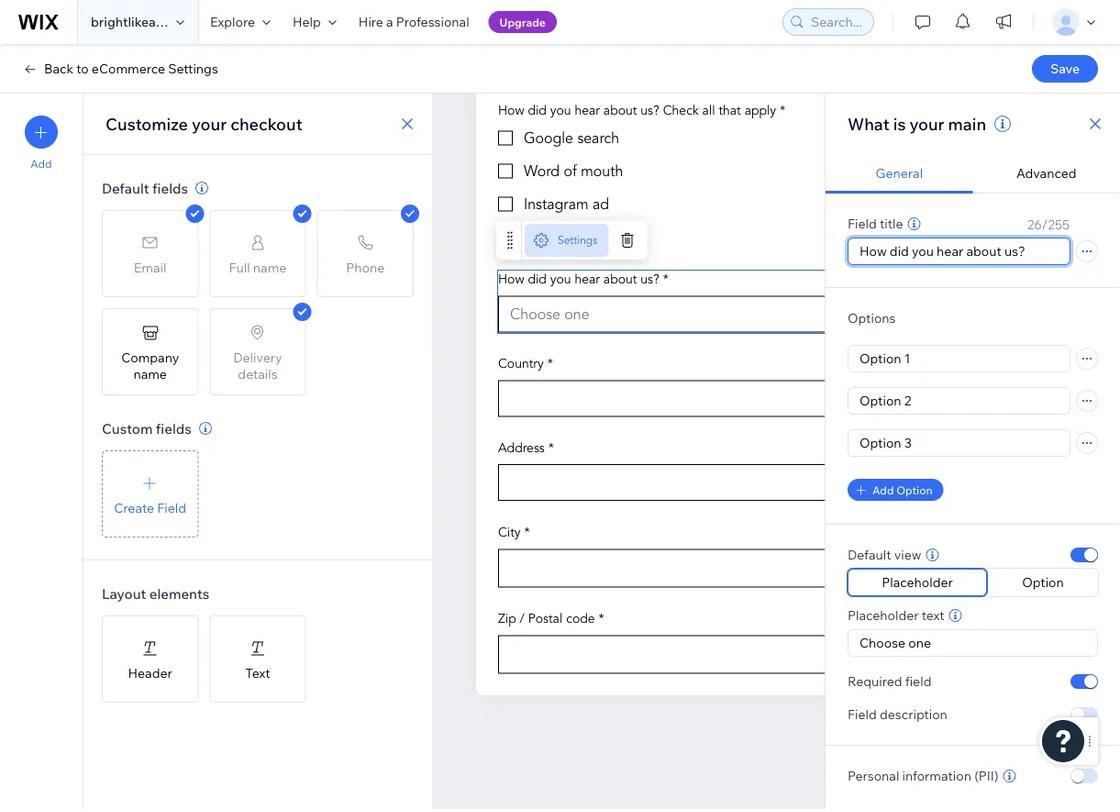 Task type: vqa. For each thing, say whether or not it's contained in the screenshot.
Save
yes



Task type: describe. For each thing, give the bounding box(es) containing it.
a
[[386, 14, 393, 30]]

advanced button
[[973, 154, 1121, 194]]

to
[[76, 61, 89, 77]]

upgrade
[[500, 15, 546, 29]]

0 vertical spatial settings
[[168, 61, 218, 77]]

add option button
[[848, 479, 944, 501]]

default view
[[848, 547, 922, 563]]

field for field description
[[848, 707, 877, 723]]

create
[[114, 500, 154, 516]]

/
[[1043, 217, 1048, 233]]

1 horizontal spatial settings
[[558, 234, 598, 247]]

company
[[121, 349, 179, 365]]

(pii)
[[975, 768, 999, 784]]

add for add
[[31, 157, 52, 171]]

255
[[1048, 217, 1070, 233]]

field description
[[848, 707, 948, 723]]

layout
[[102, 585, 146, 603]]

hire a professional
[[359, 14, 470, 30]]

Options text field
[[849, 430, 1070, 456]]

text
[[245, 665, 270, 681]]

26
[[1028, 217, 1043, 233]]

text
[[922, 608, 945, 624]]

default fields
[[102, 179, 188, 197]]

explore
[[210, 14, 255, 30]]

company name
[[121, 349, 179, 382]]

advanced
[[1017, 165, 1077, 181]]

add for add option
[[873, 483, 894, 497]]

what is your main
[[848, 113, 987, 134]]

layout elements
[[102, 585, 210, 603]]

placeholder button
[[848, 569, 988, 597]]

field for field title
[[848, 216, 877, 232]]

default for default view
[[848, 547, 892, 563]]

option button
[[989, 569, 1099, 597]]

name
[[133, 366, 167, 382]]

personal information (pii)
[[848, 768, 999, 784]]

personal
[[848, 768, 900, 784]]

information
[[903, 768, 972, 784]]

ecommerce
[[92, 61, 165, 77]]

is
[[894, 113, 906, 134]]

Options text field
[[849, 346, 1070, 372]]

Options text field
[[849, 388, 1070, 414]]

placeholder for placeholder text
[[848, 608, 919, 624]]

hire a professional link
[[348, 0, 481, 44]]

view
[[895, 547, 922, 563]]

custom
[[102, 420, 153, 437]]

field inside button
[[157, 500, 186, 516]]

required field
[[848, 674, 932, 690]]

fields for custom fields
[[156, 420, 192, 437]]

help button
[[282, 0, 348, 44]]

what
[[848, 113, 890, 134]]

fields for default fields
[[152, 179, 188, 197]]

customize your checkout
[[106, 113, 303, 134]]

field title
[[848, 216, 904, 232]]

1 your from the left
[[192, 113, 227, 134]]



Task type: locate. For each thing, give the bounding box(es) containing it.
title
[[880, 216, 904, 232]]

1 vertical spatial field
[[157, 500, 186, 516]]

0 vertical spatial fields
[[152, 179, 188, 197]]

create field button
[[102, 451, 199, 538]]

general
[[876, 165, 923, 181]]

1 vertical spatial option
[[1023, 575, 1065, 591]]

options
[[848, 310, 896, 326]]

Search... field
[[806, 9, 868, 35]]

hire
[[359, 14, 384, 30]]

back
[[44, 61, 74, 77]]

main
[[949, 113, 987, 134]]

placeholder
[[882, 575, 954, 591], [848, 608, 919, 624]]

1 horizontal spatial add
[[873, 483, 894, 497]]

option
[[897, 483, 933, 497], [1023, 575, 1065, 591]]

professional
[[396, 14, 470, 30]]

brightlikeadiamond
[[91, 14, 209, 30]]

tab list
[[826, 154, 1121, 194]]

back to ecommerce settings button
[[22, 61, 218, 77]]

1 horizontal spatial your
[[910, 113, 945, 134]]

1 vertical spatial placeholder
[[848, 608, 919, 624]]

2 vertical spatial field
[[848, 707, 877, 723]]

settings button
[[525, 224, 609, 257]]

default left view
[[848, 547, 892, 563]]

1 horizontal spatial default
[[848, 547, 892, 563]]

customize
[[106, 113, 188, 134]]

save
[[1051, 61, 1080, 77]]

placeholder for placeholder
[[882, 575, 954, 591]]

placeholder down view
[[882, 575, 954, 591]]

settings
[[168, 61, 218, 77], [558, 234, 598, 247]]

1 vertical spatial default
[[848, 547, 892, 563]]

Field title text field
[[849, 239, 1070, 264]]

1 vertical spatial add
[[873, 483, 894, 497]]

default down customize
[[102, 179, 149, 197]]

back to ecommerce settings
[[44, 61, 218, 77]]

0 vertical spatial default
[[102, 179, 149, 197]]

elements
[[149, 585, 210, 603]]

required
[[848, 674, 903, 690]]

1 horizontal spatial option
[[1023, 575, 1065, 591]]

save button
[[1033, 55, 1099, 83]]

fields down customize
[[152, 179, 188, 197]]

0 horizontal spatial add
[[31, 157, 52, 171]]

your left checkout
[[192, 113, 227, 134]]

0 horizontal spatial settings
[[168, 61, 218, 77]]

0 vertical spatial placeholder
[[882, 575, 954, 591]]

your
[[192, 113, 227, 134], [910, 113, 945, 134]]

1 vertical spatial settings
[[558, 234, 598, 247]]

0 horizontal spatial option
[[897, 483, 933, 497]]

upgrade button
[[489, 11, 557, 33]]

0 vertical spatial field
[[848, 216, 877, 232]]

field
[[848, 216, 877, 232], [157, 500, 186, 516], [848, 707, 877, 723]]

fields right custom
[[156, 420, 192, 437]]

placeholder text
[[848, 608, 945, 624]]

placeholder down placeholder button
[[848, 608, 919, 624]]

create field
[[114, 500, 186, 516]]

0 vertical spatial add
[[31, 157, 52, 171]]

description
[[880, 707, 948, 723]]

1 vertical spatial fields
[[156, 420, 192, 437]]

your right is
[[910, 113, 945, 134]]

tab list containing general
[[826, 154, 1121, 194]]

header
[[128, 665, 172, 681]]

26 / 255
[[1028, 217, 1070, 233]]

field left "title"
[[848, 216, 877, 232]]

placeholder inside button
[[882, 575, 954, 591]]

add option
[[873, 483, 933, 497]]

add
[[31, 157, 52, 171], [873, 483, 894, 497]]

field
[[906, 674, 932, 690]]

general button
[[826, 154, 973, 194]]

default for default fields
[[102, 179, 149, 197]]

fields
[[152, 179, 188, 197], [156, 420, 192, 437]]

0 horizontal spatial default
[[102, 179, 149, 197]]

0 vertical spatial option
[[897, 483, 933, 497]]

Placeholder text field
[[855, 631, 1092, 656]]

field right the create on the bottom left
[[157, 500, 186, 516]]

2 your from the left
[[910, 113, 945, 134]]

help
[[293, 14, 321, 30]]

0 horizontal spatial your
[[192, 113, 227, 134]]

field down required
[[848, 707, 877, 723]]

default
[[102, 179, 149, 197], [848, 547, 892, 563]]

checkout
[[231, 113, 303, 134]]

add button
[[25, 116, 58, 171]]

custom fields
[[102, 420, 192, 437]]



